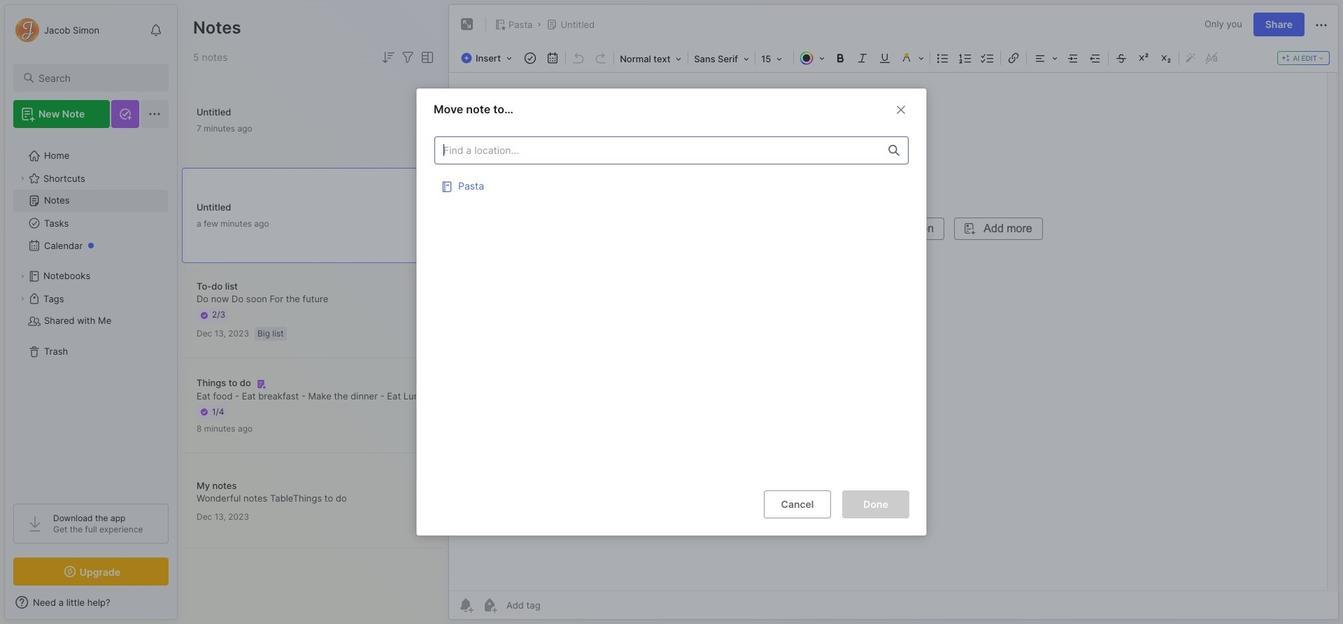 Task type: describe. For each thing, give the bounding box(es) containing it.
expand note image
[[459, 16, 476, 33]]

Find a location… text field
[[435, 139, 881, 162]]

font family image
[[690, 49, 754, 67]]

highlight image
[[897, 48, 929, 68]]

add tag image
[[482, 597, 498, 614]]

close image
[[893, 101, 910, 118]]

subscript image
[[1157, 48, 1177, 68]]

bulleted list image
[[934, 48, 953, 68]]

indent image
[[1064, 48, 1084, 68]]

insert link image
[[1005, 48, 1024, 68]]

expand tags image
[[18, 295, 27, 303]]

main element
[[0, 0, 182, 624]]

add a reminder image
[[458, 597, 475, 614]]

outdent image
[[1086, 48, 1106, 68]]

alignment image
[[1029, 48, 1063, 68]]

calendar event image
[[543, 48, 563, 68]]



Task type: locate. For each thing, give the bounding box(es) containing it.
Find a location field
[[428, 129, 916, 479]]

tree
[[5, 136, 177, 491]]

heading level image
[[616, 49, 687, 67]]

bold image
[[831, 48, 851, 68]]

italic image
[[853, 48, 873, 68]]

font color image
[[796, 48, 830, 68]]

Note Editor text field
[[449, 72, 1339, 591]]

cell inside find a location field
[[435, 171, 909, 199]]

underline image
[[876, 48, 895, 68]]

task image
[[521, 48, 540, 68]]

cell
[[435, 171, 909, 199]]

checklist image
[[979, 48, 998, 68]]

insert image
[[458, 49, 519, 67]]

strikethrough image
[[1112, 48, 1132, 68]]

font size image
[[757, 49, 792, 67]]

note window element
[[449, 4, 1340, 620]]

None search field
[[38, 69, 156, 86]]

superscript image
[[1135, 48, 1154, 68]]

numbered list image
[[956, 48, 976, 68]]

expand notebooks image
[[18, 272, 27, 281]]

none search field inside main "element"
[[38, 69, 156, 86]]

Search text field
[[38, 71, 156, 85]]

tree inside main "element"
[[5, 136, 177, 491]]



Task type: vqa. For each thing, say whether or not it's contained in the screenshot.
Find a location field
yes



